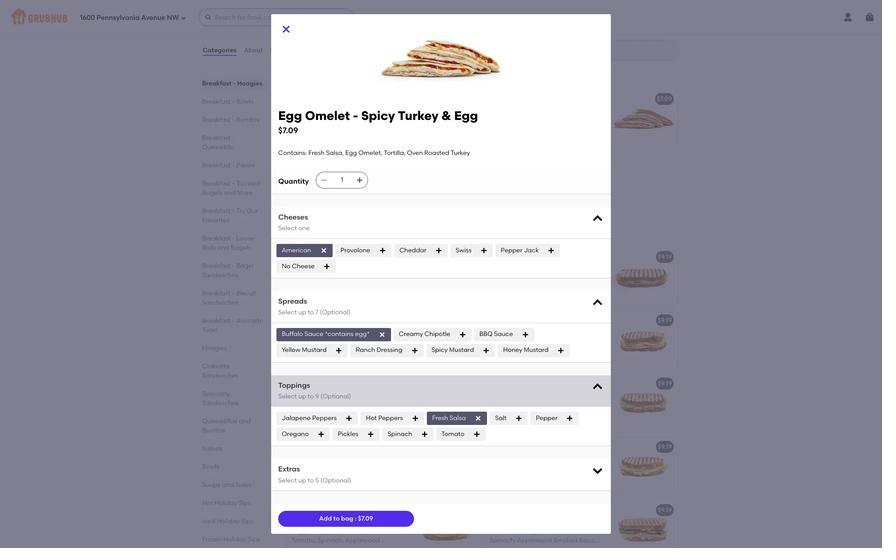 Task type: locate. For each thing, give the bounding box(es) containing it.
svg image
[[865, 12, 876, 23], [181, 15, 186, 21], [281, 24, 292, 34], [321, 177, 328, 184], [592, 212, 604, 225], [320, 247, 327, 254], [379, 247, 386, 254], [481, 247, 488, 254], [548, 247, 555, 254], [324, 263, 331, 270], [592, 297, 604, 309], [379, 331, 386, 338], [459, 331, 467, 338], [483, 347, 490, 354], [558, 347, 565, 354], [592, 381, 604, 393], [346, 415, 353, 422], [475, 415, 482, 422], [368, 431, 375, 438], [421, 431, 429, 438]]

2 vertical spatial holiday
[[224, 536, 246, 543]]

omelet inside the contains: pepper jack, panini bread, creamy chipotle, applewood smoked bacon, salsa, egg omelet
[[373, 473, 395, 481]]

1 vertical spatial burritos
[[202, 427, 225, 434]]

0 horizontal spatial ranch
[[356, 346, 375, 354]]

holiday inside 'tab'
[[215, 499, 238, 507]]

toppings
[[278, 381, 310, 389]]

2 jack, from the left
[[544, 456, 560, 463]]

contains: inside contains: provolone, panini bread, ranch dressing, meat, tomato, spinach, applewood smoked bacon, egg omelet
[[490, 519, 519, 526]]

jack, inside the contains: pepper jack, panini bread, creamy chipotle, applewood smoked bacon, salsa, egg omelet
[[345, 456, 362, 463]]

style up ":"
[[347, 506, 362, 514]]

spicy for turkey
[[361, 108, 395, 123]]

cheddar, inside contains: cheddar, fresh salsa, egg omelet, tortilla burrito
[[322, 13, 350, 20]]

burritos inside "quesadillas and burritos"
[[202, 427, 225, 434]]

contains: inside contains: panini bread, egg omelet, sausage patty
[[490, 392, 519, 400]]

cheese,
[[292, 117, 316, 124], [336, 528, 361, 535]]

spicy for bacon
[[531, 443, 548, 451]]

0 horizontal spatial tomato,
[[292, 537, 316, 544]]

1 horizontal spatial mustard
[[450, 346, 474, 354]]

1 horizontal spatial cali
[[531, 506, 544, 514]]

one
[[299, 225, 310, 232]]

breakfast up breakfast - burritos
[[202, 98, 231, 105]]

breakfast for breakfast - hoagies tab
[[202, 80, 232, 87]]

3 up from the top
[[299, 477, 306, 484]]

0 horizontal spatial tortilla,
[[292, 180, 313, 187]]

2 style from the left
[[545, 506, 560, 514]]

1 horizontal spatial egg omelet - egg
[[490, 253, 543, 261]]

style for turkey
[[545, 506, 560, 514]]

1 horizontal spatial breakfast - quesadilla
[[286, 69, 390, 80]]

1 vertical spatial holiday
[[217, 518, 240, 525]]

0 horizontal spatial quesadilla
[[202, 143, 235, 151]]

cali for turkey
[[531, 506, 544, 514]]

breakfast - panini up "breakfast - toasted bagels and more"
[[202, 162, 255, 169]]

about
[[244, 46, 263, 54]]

up down the toppings
[[299, 393, 306, 400]]

applewood down dressing,
[[518, 537, 552, 544]]

1 vertical spatial hot
[[202, 499, 213, 507]]

svg image for ranch dressing
[[412, 347, 419, 354]]

cheesy
[[363, 506, 386, 514]]

0 horizontal spatial jack,
[[345, 456, 362, 463]]

categories
[[203, 46, 237, 54]]

select down the toppings
[[278, 393, 297, 400]]

svg image for pepper
[[567, 415, 574, 422]]

select inside the toppings select up to 9 (optional)
[[278, 393, 297, 400]]

1 vertical spatial sips
[[241, 518, 254, 525]]

1 horizontal spatial creamy
[[399, 330, 423, 338]]

turkey
[[398, 108, 439, 123], [384, 125, 403, 133], [451, 149, 470, 157], [359, 180, 378, 187], [578, 316, 598, 324], [377, 380, 397, 387], [387, 506, 407, 514], [562, 506, 581, 514]]

contains: left 'input item quantity' "number field"
[[292, 171, 321, 178]]

contains:
[[292, 13, 321, 20], [292, 108, 321, 115], [278, 149, 307, 157], [292, 171, 321, 178], [292, 266, 321, 273], [292, 329, 321, 336], [490, 329, 519, 336], [292, 392, 321, 400], [490, 392, 519, 400], [292, 456, 321, 463], [490, 456, 519, 463], [292, 519, 321, 526], [490, 519, 519, 526]]

0 horizontal spatial cheese,
[[292, 117, 316, 124]]

contains: for egg omelet - spicy turkey & egg image
[[292, 171, 321, 178]]

spicy down 'creamy chipotle'
[[432, 346, 448, 354]]

quesadilla up the plain at the left top of the page
[[340, 69, 390, 80]]

sips inside tab
[[248, 536, 260, 543]]

egg
[[292, 0, 304, 8], [333, 0, 345, 8], [389, 13, 400, 20], [278, 108, 302, 123], [455, 108, 478, 123], [371, 117, 383, 124], [346, 149, 357, 157], [359, 171, 371, 178], [292, 253, 304, 261], [490, 253, 502, 261], [531, 253, 543, 261], [340, 275, 352, 282], [292, 316, 304, 324], [490, 316, 502, 324], [382, 329, 393, 336], [580, 329, 592, 336], [292, 380, 304, 387], [382, 392, 393, 400], [562, 392, 573, 400], [292, 443, 304, 451], [490, 443, 502, 451], [359, 473, 371, 481], [525, 473, 537, 481], [292, 506, 304, 514], [490, 506, 502, 514], [340, 546, 352, 548], [490, 546, 502, 548]]

pepper
[[501, 246, 523, 254], [536, 415, 558, 422], [322, 456, 344, 463], [520, 456, 542, 463]]

try
[[236, 207, 245, 215]]

garlic
[[322, 108, 340, 115]]

contains: right no
[[292, 266, 321, 273]]

bacon, down the chipotle,
[[318, 473, 339, 481]]

1 up from the top
[[299, 309, 306, 316]]

1 vertical spatial contains: fresh salsa, egg omelet, tortilla, oven roasted turkey
[[292, 171, 396, 187]]

reviews
[[271, 46, 295, 54]]

tortilla, inside the contains: garlic aioli, plain cream cheese, spinach, tomato, egg omelet, tortilla, oven roasted turkey
[[317, 125, 339, 133]]

(optional)
[[320, 309, 351, 316], [321, 393, 351, 400], [321, 477, 351, 484]]

1 vertical spatial cheddar,
[[322, 519, 350, 526]]

egg inside contains: provolone, panini bread, ranch dressing, meat, tomato, spinach, applewood smoked bacon, egg omelet
[[490, 546, 502, 548]]

1 horizontal spatial burritos
[[237, 116, 260, 124]]

hot for hot holiday sips
[[202, 499, 213, 507]]

quesadillas and burritos
[[202, 418, 251, 434]]

1 mustard from the left
[[302, 346, 327, 354]]

egg omelet - honey smoked turkey
[[490, 316, 598, 324]]

sandwiches inside breakfast - bagel sandwiches
[[202, 271, 239, 279]]

burritos for quesadillas and burritos
[[202, 427, 225, 434]]

bowls down breakfast - hoagies tab
[[237, 98, 254, 105]]

roasted
[[358, 125, 383, 133], [425, 149, 450, 157], [332, 180, 357, 187], [351, 380, 376, 387]]

contains: panini bread, egg omelet, sausage patty
[[490, 392, 599, 409]]

1 horizontal spatial cheese,
[[336, 528, 361, 535]]

contains: inside the contains: garlic aioli, plain cream cheese, spinach, tomato, egg omelet, tortilla, oven roasted turkey
[[292, 108, 321, 115]]

soups and sides
[[202, 481, 251, 489]]

ciabatta
[[202, 363, 230, 370]]

up inside extras select up to 5 (optional)
[[299, 477, 306, 484]]

spicy inside egg omelet - spicy turkey & egg $7.09
[[361, 108, 395, 123]]

select down cheeses
[[278, 225, 297, 232]]

sips down the iced holiday sips tab
[[248, 536, 260, 543]]

about button
[[244, 35, 263, 66]]

0 horizontal spatial spicy
[[361, 108, 395, 123]]

bacon, up spreads select up to 7 (optional) on the bottom of page
[[318, 275, 339, 282]]

breakfast - hoagies tab
[[202, 79, 264, 88]]

0 horizontal spatial mustard
[[302, 346, 327, 354]]

contains: for egg omelet - cali style turkey and bacon ranch image
[[490, 519, 519, 526]]

select inside spreads select up to 7 (optional)
[[278, 309, 297, 316]]

spinach, down dressing,
[[490, 537, 516, 544]]

holiday down soups and sides
[[215, 499, 238, 507]]

1 vertical spatial tortilla,
[[384, 149, 406, 157]]

contains: for the egg omelet - egg "image" to the top
[[292, 13, 321, 20]]

svg image for tomato
[[474, 431, 481, 438]]

cali up provolone,
[[531, 506, 544, 514]]

2 vertical spatial (optional)
[[321, 477, 351, 484]]

select for toppings
[[278, 393, 297, 400]]

contains: for egg omelet - southwest chipotle bacon image at bottom
[[292, 456, 321, 463]]

panini down the egg omelet - applewood smoked bacon
[[322, 266, 341, 273]]

1 horizontal spatial jack,
[[544, 456, 560, 463]]

contains: cheddar, fresh salsa, egg omelet, tortilla burrito
[[292, 13, 400, 29]]

1 cali from the left
[[333, 506, 345, 514]]

fresh up burrito
[[352, 13, 368, 20]]

*contains
[[325, 330, 354, 338]]

applewood up contains: panini bread, applewood smoked bacon, egg omelet
[[333, 253, 368, 261]]

omelet
[[305, 0, 328, 8], [305, 108, 350, 123], [305, 253, 328, 261], [503, 253, 526, 261], [353, 275, 376, 282], [305, 316, 328, 324], [503, 316, 526, 324], [292, 338, 314, 345], [490, 338, 513, 345], [305, 380, 328, 387], [292, 401, 314, 409], [305, 443, 328, 451], [503, 443, 526, 451], [373, 473, 395, 481], [538, 473, 561, 481], [305, 506, 328, 514], [503, 506, 526, 514], [353, 546, 376, 548], [503, 546, 526, 548]]

salsa, inside contains: cheddar, fresh salsa, egg omelet, tortilla burrito
[[369, 13, 387, 20]]

chipotle down spinach
[[366, 443, 392, 451]]

0 vertical spatial bowls
[[237, 98, 254, 105]]

mustard for spicy mustard
[[450, 346, 474, 354]]

0 vertical spatial cheddar,
[[322, 13, 350, 20]]

1 vertical spatial honey
[[504, 346, 523, 354]]

tomato, for panini
[[558, 528, 583, 535]]

1 horizontal spatial honey
[[531, 316, 551, 324]]

peppers
[[312, 415, 337, 422], [379, 415, 403, 422]]

0 horizontal spatial egg omelet - egg image
[[413, 0, 480, 52]]

breakfast - avocado toast tab
[[202, 316, 264, 335]]

1 horizontal spatial hoagies
[[237, 80, 263, 87]]

breakfast for breakfast - loose rolls and bagels tab
[[202, 235, 231, 242]]

hoagies tab
[[202, 344, 264, 353]]

specialty sandwiches
[[202, 390, 239, 407]]

tortilla, down egg omelet - spicy turkey & egg $7.09
[[384, 149, 406, 157]]

0 horizontal spatial creamy
[[292, 464, 316, 472]]

oven inside contains: fresh salsa, egg omelet, tortilla, oven roasted turkey button
[[315, 180, 331, 187]]

0 vertical spatial tortilla,
[[317, 125, 339, 133]]

0 vertical spatial breakfast - quesadilla
[[286, 69, 390, 80]]

main navigation navigation
[[0, 0, 883, 35]]

mustard for yellow mustard
[[302, 346, 327, 354]]

1 jack, from the left
[[345, 456, 362, 463]]

bowls tab
[[202, 462, 264, 472]]

contains: up extras select up to 5 (optional)
[[292, 456, 321, 463]]

breakfast inside the breakfast - biscuit sandwiches
[[202, 290, 231, 297]]

(optional) for extras
[[321, 477, 351, 484]]

spicy up contains: pepper jack, panini bread, applewood smoked bacon, jalapenos, egg omelet
[[531, 443, 548, 451]]

breakfast for breakfast - bowls tab
[[202, 98, 231, 105]]

sandwiches up the breakfast - biscuit sandwiches
[[202, 271, 239, 279]]

contains: up veggie in the bottom of the page
[[292, 519, 321, 526]]

egg omelet - ham
[[292, 316, 348, 324]]

breakfast - bowls tab
[[202, 97, 264, 106]]

hoagies
[[237, 80, 263, 87], [202, 344, 227, 352]]

svg image for bbq sauce
[[522, 331, 529, 338]]

yellow mustard
[[282, 346, 327, 354]]

contains: for egg omelet - oven roasted turkey image
[[292, 392, 321, 400]]

breakfast for breakfast - bagel sandwiches tab
[[202, 262, 231, 270]]

contains: down the toppings
[[292, 392, 321, 400]]

breakfast for breakfast - biscuit sandwiches tab
[[202, 290, 231, 297]]

1 horizontal spatial sauce
[[494, 330, 513, 338]]

omelet, inside the contains: garlic aioli, plain cream cheese, spinach, tomato, egg omelet, tortilla, oven roasted turkey
[[292, 125, 316, 133]]

cali
[[333, 506, 345, 514], [531, 506, 544, 514]]

0 vertical spatial cream
[[374, 108, 395, 115]]

egg omelet - cali style turkey and bacon ranch
[[490, 506, 637, 514]]

0 vertical spatial contains: fresh salsa, egg omelet, tortilla, oven roasted turkey
[[278, 149, 470, 157]]

1 sandwiches from the top
[[202, 271, 239, 279]]

0 horizontal spatial bowls
[[202, 463, 219, 471]]

0 horizontal spatial style
[[347, 506, 362, 514]]

1 vertical spatial egg omelet - egg image
[[611, 247, 678, 305]]

0 horizontal spatial bagels
[[202, 189, 223, 197]]

svg image
[[205, 14, 212, 21], [357, 177, 364, 184], [436, 247, 443, 254], [522, 331, 529, 338], [336, 347, 343, 354], [412, 347, 419, 354], [412, 415, 419, 422], [516, 415, 523, 422], [567, 415, 574, 422], [318, 431, 325, 438], [474, 431, 481, 438], [592, 465, 604, 477]]

1 peppers from the left
[[312, 415, 337, 422]]

meat, down cheesy
[[362, 528, 379, 535]]

bacon, inside the contains: pepper jack, panini bread, creamy chipotle, applewood smoked bacon, salsa, egg omelet
[[318, 473, 339, 481]]

burritos for breakfast - burritos
[[237, 116, 260, 124]]

(optional) for toppings
[[321, 393, 351, 400]]

(optional) for spreads
[[320, 309, 351, 316]]

contains: for egg omelet - applewood smoked bacon image
[[292, 266, 321, 273]]

sauce right bbq
[[494, 330, 513, 338]]

mustard down 'creamy chipotle'
[[450, 346, 474, 354]]

contains: panini bread, meat, egg omelet down egg omelet - oven roasted turkey
[[292, 392, 393, 409]]

tomato, inside contains: provolone, panini bread, ranch dressing, meat, tomato, spinach, applewood smoked bacon, egg omelet
[[558, 528, 583, 535]]

pepper inside contains: pepper jack, panini bread, applewood smoked bacon, jalapenos, egg omelet
[[520, 456, 542, 463]]

more
[[237, 189, 253, 197]]

bowls up 'soups'
[[202, 463, 219, 471]]

quesadilla up breakfast - panini tab
[[202, 143, 235, 151]]

0 vertical spatial breakfast - panini
[[202, 162, 255, 169]]

2 cheddar, from the top
[[322, 519, 350, 526]]

0 horizontal spatial egg omelet - egg
[[292, 0, 345, 8]]

tortilla, down garlic at the left top of page
[[317, 125, 339, 133]]

$9.19
[[460, 253, 474, 261], [658, 253, 673, 261], [460, 316, 474, 324], [658, 316, 673, 324], [658, 380, 673, 387], [460, 443, 474, 451], [658, 443, 673, 451], [658, 506, 673, 514]]

holiday for frozen
[[224, 536, 246, 543]]

creamy
[[399, 330, 423, 338], [292, 464, 316, 472]]

select down spreads
[[278, 309, 297, 316]]

salads tab
[[202, 444, 264, 453]]

1 horizontal spatial egg omelet - egg image
[[611, 247, 678, 305]]

panini down egg omelet - cali style cheesy turkey and bacon
[[352, 519, 370, 526]]

$9.19 for egg omelet - cali style turkey and bacon ranch image
[[658, 506, 673, 514]]

1 vertical spatial cheese,
[[336, 528, 361, 535]]

2 select from the top
[[278, 309, 297, 316]]

cheddar,
[[322, 13, 350, 20], [322, 519, 350, 526]]

0 vertical spatial egg omelet - egg
[[292, 0, 345, 8]]

1 horizontal spatial chipotle
[[425, 330, 451, 338]]

2 vertical spatial up
[[299, 477, 306, 484]]

(optional) down the chipotle,
[[321, 477, 351, 484]]

4 select from the top
[[278, 477, 297, 484]]

breakfast - panini up provolone
[[286, 227, 369, 238]]

contains: left garlic at the left top of page
[[292, 108, 321, 115]]

egg inside the contains: pepper jack, panini bread, creamy chipotle, applewood smoked bacon, salsa, egg omelet
[[359, 473, 371, 481]]

breakfast - loose rolls and bagels
[[202, 235, 254, 251]]

egg inside contains: panini bread, egg omelet, sausage patty
[[562, 392, 573, 400]]

breakfast - biscuit sandwiches tab
[[202, 289, 264, 307]]

holiday for hot
[[215, 499, 238, 507]]

egg omelet - southwest chipotle bacon image
[[413, 437, 480, 495]]

contains: pepper jack, panini bread, creamy chipotle, applewood smoked bacon, salsa, egg omelet
[[292, 456, 403, 481]]

1 sauce from the left
[[305, 330, 324, 338]]

cream inside the contains: garlic aioli, plain cream cheese, spinach, tomato, egg omelet, tortilla, oven roasted turkey
[[374, 108, 395, 115]]

to left the bag
[[334, 515, 340, 522]]

hot up iced
[[202, 499, 213, 507]]

pepper down egg omelet - spicy bacon
[[520, 456, 542, 463]]

5
[[316, 477, 319, 484]]

tomato, down veggie in the bottom of the page
[[292, 537, 316, 544]]

peppers down 9
[[312, 415, 337, 422]]

meat,
[[363, 329, 380, 336], [562, 329, 579, 336], [363, 392, 380, 400], [362, 528, 379, 535], [540, 528, 557, 535]]

0 vertical spatial bagels
[[202, 189, 223, 197]]

hot for hot peppers
[[366, 415, 377, 422]]

bagels up favorites
[[202, 189, 223, 197]]

egg omelet - egg image
[[413, 0, 480, 52], [611, 247, 678, 305]]

7
[[316, 309, 319, 316]]

spinach, down garlic at the left top of page
[[318, 117, 344, 124]]

$7.09 button
[[485, 89, 678, 147]]

meat, for honey
[[562, 329, 579, 336]]

panini inside the contains: cheddar, panini bread, veggie cream cheese, meat, tomato, spinach, applewood smoked bacon, egg omelet
[[352, 519, 370, 526]]

bagels
[[202, 189, 223, 197], [231, 244, 251, 251]]

contains: panini bread, meat, egg omelet down egg omelet - honey smoked turkey
[[490, 329, 592, 345]]

quesadillas and burritos tab
[[202, 417, 264, 435]]

9
[[316, 393, 319, 400]]

omelet,
[[292, 22, 316, 29], [292, 125, 316, 133], [359, 149, 383, 157], [372, 171, 396, 178], [575, 392, 599, 400]]

select down extras
[[278, 477, 297, 484]]

2 up from the top
[[299, 393, 306, 400]]

2 vertical spatial $7.09
[[358, 515, 373, 522]]

tortilla, up cheeses
[[292, 180, 313, 187]]

breakfast down breakfast - bagel sandwiches
[[202, 290, 231, 297]]

3 select from the top
[[278, 393, 297, 400]]

1 vertical spatial ranch
[[617, 506, 637, 514]]

1 horizontal spatial hot
[[366, 415, 377, 422]]

up inside the toppings select up to 9 (optional)
[[299, 393, 306, 400]]

breakfast inside breakfast - avocado toast
[[202, 317, 231, 325]]

pepper up the chipotle,
[[322, 456, 344, 463]]

0 horizontal spatial peppers
[[312, 415, 337, 422]]

mustard
[[302, 346, 327, 354], [450, 346, 474, 354], [524, 346, 549, 354]]

up for extras
[[299, 477, 306, 484]]

panini down egg omelet - cali style turkey and bacon ranch
[[553, 519, 572, 526]]

1 cheddar, from the top
[[322, 13, 350, 20]]

select inside cheeses select one
[[278, 225, 297, 232]]

breakfast - quesadilla up garlic at the left top of page
[[286, 69, 390, 80]]

breakfast down the breakfast - bowls
[[202, 116, 231, 124]]

meat, down provolone,
[[540, 528, 557, 535]]

hot up egg omelet - southwest chipotle bacon
[[366, 415, 377, 422]]

holiday inside tab
[[224, 536, 246, 543]]

bacon, inside contains: pepper jack, panini bread, applewood smoked bacon, jalapenos, egg omelet
[[552, 464, 573, 472]]

1 horizontal spatial tomato,
[[345, 117, 370, 124]]

sauce for buffalo
[[305, 330, 324, 338]]

egg omelet - sausage patty image
[[611, 374, 678, 431]]

0 vertical spatial up
[[299, 309, 306, 316]]

cream right the plain at the left top of the page
[[374, 108, 395, 115]]

breakfast - biscuit sandwiches
[[202, 290, 256, 306]]

breakfast - burritos
[[202, 116, 260, 124]]

1 vertical spatial spicy
[[432, 346, 448, 354]]

cream
[[374, 108, 395, 115], [314, 528, 335, 535]]

0 vertical spatial tomato,
[[345, 117, 370, 124]]

to inside the toppings select up to 9 (optional)
[[308, 393, 314, 400]]

0 vertical spatial hot
[[366, 415, 377, 422]]

fresh
[[352, 13, 368, 20], [309, 149, 325, 157], [322, 171, 338, 178], [433, 415, 449, 422]]

0 horizontal spatial hoagies
[[202, 344, 227, 352]]

hot holiday sips tab
[[202, 499, 264, 508]]

0 vertical spatial creamy
[[399, 330, 423, 338]]

1600 pennsylvania avenue nw
[[80, 14, 179, 22]]

3 mustard from the left
[[524, 346, 549, 354]]

contains: panini bread, meat, egg omelet for honey
[[490, 329, 592, 345]]

1 vertical spatial breakfast - quesadilla
[[202, 134, 235, 151]]

egg omelet - spicy turkey & egg $7.09
[[278, 108, 478, 136]]

mustard down egg omelet - honey smoked turkey
[[524, 346, 549, 354]]

2 horizontal spatial $7.09
[[657, 95, 673, 103]]

4 sandwiches from the top
[[202, 399, 239, 407]]

cheddar, left ":"
[[322, 519, 350, 526]]

bbq sauce
[[480, 330, 513, 338]]

2 mustard from the left
[[450, 346, 474, 354]]

1 horizontal spatial ranch
[[490, 528, 509, 535]]

2 horizontal spatial spicy
[[531, 443, 548, 451]]

burritos
[[237, 116, 260, 124], [202, 427, 225, 434]]

breakfast - bagel sandwiches tab
[[202, 261, 264, 280]]

0 horizontal spatial cream
[[314, 528, 335, 535]]

0 vertical spatial cheese,
[[292, 117, 316, 124]]

burritos down breakfast - bowls tab
[[237, 116, 260, 124]]

breakfast
[[286, 69, 331, 80], [202, 80, 232, 87], [202, 98, 231, 105], [202, 116, 231, 124], [202, 134, 231, 142], [202, 162, 231, 169], [202, 180, 231, 187], [202, 207, 231, 215], [286, 227, 331, 238], [202, 235, 231, 242], [202, 262, 231, 270], [202, 290, 231, 297], [202, 317, 231, 325]]

panini down egg omelet - southwest chipotle bacon
[[363, 456, 382, 463]]

buffalo
[[282, 330, 303, 338]]

contains: for egg omelet - honey smoked turkey image
[[490, 329, 519, 336]]

jack, inside contains: pepper jack, panini bread, applewood smoked bacon, jalapenos, egg omelet
[[544, 456, 560, 463]]

panini up the patty
[[520, 392, 539, 400]]

2 sauce from the left
[[494, 330, 513, 338]]

breakfast up toast
[[202, 317, 231, 325]]

contains: inside the contains: pepper jack, panini bread, creamy chipotle, applewood smoked bacon, salsa, egg omelet
[[292, 456, 321, 463]]

creamy up 5
[[292, 464, 316, 472]]

breakfast - try our favorites
[[202, 207, 258, 224]]

svg image for cheddar
[[436, 247, 443, 254]]

0 vertical spatial burritos
[[237, 116, 260, 124]]

tortilla,
[[317, 125, 339, 133], [384, 149, 406, 157], [292, 180, 313, 187]]

sandwiches
[[202, 271, 239, 279], [202, 299, 239, 306], [202, 372, 239, 379], [202, 399, 239, 407]]

salsa, inside the contains: pepper jack, panini bread, creamy chipotle, applewood smoked bacon, salsa, egg omelet
[[340, 473, 358, 481]]

breakfast down breakfast - panini tab
[[202, 180, 231, 187]]

contains: up dressing,
[[490, 519, 519, 526]]

1 vertical spatial quesadilla
[[202, 143, 235, 151]]

2 horizontal spatial tortilla,
[[384, 149, 406, 157]]

(optional) inside spreads select up to 7 (optional)
[[320, 309, 351, 316]]

0 vertical spatial ranch
[[356, 346, 375, 354]]

sips for hot holiday sips
[[239, 499, 251, 507]]

2 cali from the left
[[531, 506, 544, 514]]

1 vertical spatial breakfast - panini
[[286, 227, 369, 238]]

cheddar, up tortilla
[[322, 13, 350, 20]]

applewood down egg omelet - southwest chipotle bacon
[[346, 464, 381, 472]]

southwest
[[333, 443, 365, 451]]

egg omelet - ham image
[[413, 311, 480, 368]]

1 vertical spatial up
[[299, 393, 306, 400]]

burritos inside 'tab'
[[237, 116, 260, 124]]

to left the 7
[[308, 309, 314, 316]]

0 horizontal spatial burritos
[[202, 427, 225, 434]]

1 horizontal spatial spicy
[[432, 346, 448, 354]]

bread, inside the contains: pepper jack, panini bread, creamy chipotle, applewood smoked bacon, salsa, egg omelet
[[383, 456, 403, 463]]

1 vertical spatial creamy
[[292, 464, 316, 472]]

1 vertical spatial tomato,
[[558, 528, 583, 535]]

holiday down the iced holiday sips tab
[[224, 536, 246, 543]]

0 vertical spatial (optional)
[[320, 309, 351, 316]]

frozen holiday sips tab
[[202, 535, 264, 544]]

contains: inside contains: pepper jack, panini bread, applewood smoked bacon, jalapenos, egg omelet
[[490, 456, 519, 463]]

tomato, inside the contains: cheddar, panini bread, veggie cream cheese, meat, tomato, spinach, applewood smoked bacon, egg omelet
[[292, 537, 316, 544]]

contains: inside contains: panini bread, applewood smoked bacon, egg omelet
[[292, 266, 321, 273]]

select inside extras select up to 5 (optional)
[[278, 477, 297, 484]]

up inside spreads select up to 7 (optional)
[[299, 309, 306, 316]]

sips for iced holiday sips
[[241, 518, 254, 525]]

applewood up jalapenos, in the bottom right of the page
[[490, 464, 525, 472]]

2 horizontal spatial mustard
[[524, 346, 549, 354]]

breakfast - try our favorites tab
[[202, 206, 264, 225]]

holiday down "hot holiday sips"
[[217, 518, 240, 525]]

svg image inside main navigation 'navigation'
[[205, 14, 212, 21]]

1 horizontal spatial tortilla,
[[317, 125, 339, 133]]

contains: inside contains: cheddar, fresh salsa, egg omelet, tortilla burrito
[[292, 13, 321, 20]]

0 vertical spatial spicy
[[361, 108, 395, 123]]

hot holiday sips
[[202, 499, 251, 507]]

3 sandwiches from the top
[[202, 372, 239, 379]]

cream down add at bottom left
[[314, 528, 335, 535]]

contains: inside the contains: cheddar, panini bread, veggie cream cheese, meat, tomato, spinach, applewood smoked bacon, egg omelet
[[292, 519, 321, 526]]

meat, up ranch dressing
[[363, 329, 380, 336]]

1 vertical spatial chipotle
[[366, 443, 392, 451]]

contains: up honey mustard
[[490, 329, 519, 336]]

tortilla
[[317, 22, 337, 29]]

0 horizontal spatial sauce
[[305, 330, 324, 338]]

bread, inside contains: panini bread, applewood smoked bacon, egg omelet
[[342, 266, 362, 273]]

bbq
[[480, 330, 493, 338]]

breakfast up the breakfast - bowls
[[202, 80, 232, 87]]

0 horizontal spatial chipotle
[[366, 443, 392, 451]]

0 vertical spatial holiday
[[215, 499, 238, 507]]

2 vertical spatial sips
[[248, 536, 260, 543]]

biscuit
[[237, 290, 256, 297]]

2 sandwiches from the top
[[202, 299, 239, 306]]

soups and sides tab
[[202, 480, 264, 490]]

cali up add to bag : $7.09
[[333, 506, 345, 514]]

up left 5
[[299, 477, 306, 484]]

contains: up sausage
[[490, 392, 519, 400]]

contains: fresh salsa, egg omelet, tortilla, oven roasted turkey
[[278, 149, 470, 157], [292, 171, 396, 187]]

bagel
[[237, 262, 254, 270]]

panini inside tab
[[237, 162, 255, 169]]

2 vertical spatial ranch
[[490, 528, 509, 535]]

1 horizontal spatial bagels
[[231, 244, 251, 251]]

1 select from the top
[[278, 225, 297, 232]]

hot inside 'tab'
[[202, 499, 213, 507]]

contains: up tortilla
[[292, 13, 321, 20]]

sandwiches up breakfast - avocado toast
[[202, 299, 239, 306]]

frozen
[[202, 536, 222, 543]]

contains: panini bread, meat, egg omelet down ham
[[292, 329, 393, 345]]

egg omelet - spicy turkey & egg image
[[413, 153, 480, 210]]

mustard for honey mustard
[[524, 346, 549, 354]]

meat, inside contains: provolone, panini bread, ranch dressing, meat, tomato, spinach, applewood smoked bacon, egg omelet
[[540, 528, 557, 535]]

contains: for the egg omelet - ham image
[[292, 329, 321, 336]]

chipotle
[[425, 330, 451, 338], [366, 443, 392, 451]]

breakfast up favorites
[[202, 207, 231, 215]]

0 horizontal spatial breakfast - panini
[[202, 162, 255, 169]]

breakfast for breakfast - try our favorites tab
[[202, 207, 231, 215]]

bacon, down egg omelet - cali style turkey and bacon ranch
[[580, 537, 601, 544]]

1 style from the left
[[347, 506, 362, 514]]

- inside breakfast - avocado toast
[[232, 317, 235, 325]]

holiday
[[215, 499, 238, 507], [217, 518, 240, 525], [224, 536, 246, 543]]

bacon, down add at bottom left
[[318, 546, 339, 548]]

breakfast up "breakfast - toasted bagels and more"
[[202, 162, 231, 169]]

breakfast - panini
[[202, 162, 255, 169], [286, 227, 369, 238]]

0 horizontal spatial breakfast - quesadilla
[[202, 134, 235, 151]]

- inside breakfast - loose rolls and bagels
[[232, 235, 235, 242]]

cheese
[[292, 262, 315, 270]]

breakfast - quesadilla tab
[[202, 133, 264, 152]]

applewood down ":"
[[346, 537, 380, 544]]

bagels inside breakfast - loose rolls and bagels
[[231, 244, 251, 251]]

2 peppers from the left
[[379, 415, 403, 422]]

peppers up spinach
[[379, 415, 403, 422]]

bread,
[[342, 266, 362, 273], [342, 329, 362, 336], [540, 329, 560, 336], [342, 392, 362, 400], [540, 392, 560, 400], [383, 456, 403, 463], [582, 456, 601, 463], [372, 519, 391, 526], [573, 519, 593, 526]]

fresh inside contains: cheddar, fresh salsa, egg omelet, tortilla burrito
[[352, 13, 368, 20]]

Input item quantity number field
[[333, 172, 352, 188]]

0 horizontal spatial hot
[[202, 499, 213, 507]]

bacon, inside contains: provolone, panini bread, ranch dressing, meat, tomato, spinach, applewood smoked bacon, egg omelet
[[580, 537, 601, 544]]

egg omelet - egg
[[292, 0, 345, 8], [490, 253, 543, 261]]

1 horizontal spatial peppers
[[379, 415, 403, 422]]

applewood inside contains: panini bread, applewood smoked bacon, egg omelet
[[363, 266, 398, 273]]

jalapenos,
[[490, 473, 524, 481]]

pepper down contains: panini bread, egg omelet, sausage patty
[[536, 415, 558, 422]]

applewood down the egg omelet - applewood smoked bacon
[[363, 266, 398, 273]]

contains: panini bread, meat, egg omelet for ham
[[292, 329, 393, 345]]

meat, for ham
[[363, 329, 380, 336]]

$9.19 for egg omelet - southwest chipotle bacon image at bottom
[[460, 443, 474, 451]]

1 vertical spatial $7.09
[[278, 126, 298, 136]]

meat, for oven
[[363, 392, 380, 400]]

style up provolone,
[[545, 506, 560, 514]]



Task type: describe. For each thing, give the bounding box(es) containing it.
egg omelet - cali style cheesy turkey and bacon
[[292, 506, 442, 514]]

add to bag : $7.09
[[319, 515, 373, 522]]

bread, inside contains: pepper jack, panini bread, applewood smoked bacon, jalapenos, egg omelet
[[582, 456, 601, 463]]

sips for frozen holiday sips
[[248, 536, 260, 543]]

svg image for oregano
[[318, 431, 325, 438]]

panini inside contains: panini bread, applewood smoked bacon, egg omelet
[[322, 266, 341, 273]]

- inside "breakfast - toasted bagels and more"
[[232, 180, 235, 187]]

rolls
[[202, 244, 216, 251]]

patty
[[518, 401, 534, 409]]

applewood inside contains: pepper jack, panini bread, applewood smoked bacon, jalapenos, egg omelet
[[490, 464, 525, 472]]

contains: up quantity
[[278, 149, 307, 157]]

contains: cheddar, panini bread, veggie cream cheese, meat, tomato, spinach, applewood smoked bacon, egg omelet
[[292, 519, 391, 548]]

$9.19 for egg omelet - applewood smoked bacon image
[[460, 253, 474, 261]]

jalapeno
[[282, 415, 311, 422]]

ranch inside contains: provolone, panini bread, ranch dressing, meat, tomato, spinach, applewood smoked bacon, egg omelet
[[490, 528, 509, 535]]

egg omelet - cali style cheesy turkey and bacon image
[[413, 501, 480, 548]]

panini inside contains: pepper jack, panini bread, applewood smoked bacon, jalapenos, egg omelet
[[562, 456, 580, 463]]

$9.19 for the egg omelet - egg "image" to the right
[[658, 253, 673, 261]]

$7.09 inside egg omelet - spicy turkey & egg $7.09
[[278, 126, 298, 136]]

veggie
[[292, 528, 312, 535]]

pepper inside the contains: pepper jack, panini bread, creamy chipotle, applewood smoked bacon, salsa, egg omelet
[[322, 456, 344, 463]]

and inside "quesadillas and burritos"
[[239, 418, 251, 425]]

contains: for egg omelet - spicy bacon image
[[490, 456, 519, 463]]

bread, inside contains: provolone, panini bread, ranch dressing, meat, tomato, spinach, applewood smoked bacon, egg omelet
[[573, 519, 593, 526]]

panini inside contains: provolone, panini bread, ranch dressing, meat, tomato, spinach, applewood smoked bacon, egg omelet
[[553, 519, 572, 526]]

soups
[[202, 481, 221, 489]]

smoked inside contains: panini bread, applewood smoked bacon, egg omelet
[[292, 275, 316, 282]]

iced
[[202, 518, 216, 525]]

$9.19 for egg omelet - honey smoked turkey image
[[658, 316, 673, 324]]

to for toppings
[[308, 393, 314, 400]]

sides
[[236, 481, 251, 489]]

breakfast - toasted bagels and more tab
[[202, 179, 264, 197]]

sauce for bbq
[[494, 330, 513, 338]]

egg omelet - oven roasted turkey image
[[413, 374, 480, 431]]

creamy chipotle
[[399, 330, 451, 338]]

contains: panini bread, applewood smoked bacon, egg omelet
[[292, 266, 398, 282]]

jalapeno peppers
[[282, 415, 337, 422]]

egg omelet - spicy bacon
[[490, 443, 569, 451]]

panini down ham
[[322, 329, 341, 336]]

- inside breakfast - bagel sandwiches
[[232, 262, 235, 270]]

breakfast for breakfast - avocado toast tab
[[202, 317, 231, 325]]

smoked inside contains: provolone, panini bread, ranch dressing, meat, tomato, spinach, applewood smoked bacon, egg omelet
[[554, 537, 578, 544]]

omelet inside contains: pepper jack, panini bread, applewood smoked bacon, jalapenos, egg omelet
[[538, 473, 561, 481]]

iced holiday sips
[[202, 518, 254, 525]]

applewood inside the contains: pepper jack, panini bread, creamy chipotle, applewood smoked bacon, salsa, egg omelet
[[346, 464, 381, 472]]

smoked inside the contains: pepper jack, panini bread, creamy chipotle, applewood smoked bacon, salsa, egg omelet
[[292, 473, 316, 481]]

holiday for iced
[[217, 518, 240, 525]]

smoked inside contains: pepper jack, panini bread, applewood smoked bacon, jalapenos, egg omelet
[[526, 464, 551, 472]]

- inside egg omelet - spicy turkey & egg $7.09
[[353, 108, 358, 123]]

up for spreads
[[299, 309, 306, 316]]

turkey inside the contains: garlic aioli, plain cream cheese, spinach, tomato, egg omelet, tortilla, oven roasted turkey
[[384, 125, 403, 133]]

creamy inside the contains: pepper jack, panini bread, creamy chipotle, applewood smoked bacon, salsa, egg omelet
[[292, 464, 316, 472]]

$9.19 for the egg omelet - sausage patty image
[[658, 380, 673, 387]]

select for spreads
[[278, 309, 297, 316]]

cheddar, for cheese,
[[322, 519, 350, 526]]

fresh up quantity
[[309, 149, 325, 157]]

provolone,
[[520, 519, 552, 526]]

tomato
[[442, 430, 465, 438]]

spreads
[[278, 297, 307, 305]]

breakfast - loose rolls and bagels tab
[[202, 234, 264, 252]]

buffalo sauce *contains egg*
[[282, 330, 370, 338]]

egg inside the contains: garlic aioli, plain cream cheese, spinach, tomato, egg omelet, tortilla, oven roasted turkey
[[371, 117, 383, 124]]

jack, for applewood
[[345, 456, 362, 463]]

fresh salsa
[[433, 415, 466, 422]]

breakfast - avocado toast
[[202, 317, 263, 334]]

1 vertical spatial egg omelet - egg
[[490, 253, 543, 261]]

peppers for hot peppers
[[379, 415, 403, 422]]

select for cheeses
[[278, 225, 297, 232]]

bagels inside "breakfast - toasted bagels and more"
[[202, 189, 223, 197]]

jack
[[524, 246, 539, 254]]

spinach, inside the contains: cheddar, panini bread, veggie cream cheese, meat, tomato, spinach, applewood smoked bacon, egg omelet
[[318, 537, 344, 544]]

specialty sandwiches tab
[[202, 389, 264, 408]]

no
[[282, 262, 291, 270]]

1 vertical spatial hoagies
[[202, 344, 227, 352]]

select for extras
[[278, 477, 297, 484]]

panini right 9
[[322, 392, 341, 400]]

ciabatta sandwiches
[[202, 363, 239, 379]]

spinach, inside the contains: garlic aioli, plain cream cheese, spinach, tomato, egg omelet, tortilla, oven roasted turkey
[[318, 117, 344, 124]]

iced holiday sips tab
[[202, 517, 264, 526]]

turkey inside egg omelet - spicy turkey & egg $7.09
[[398, 108, 439, 123]]

egg inside the contains: cheddar, panini bread, veggie cream cheese, meat, tomato, spinach, applewood smoked bacon, egg omelet
[[340, 546, 352, 548]]

pepper left jack
[[501, 246, 523, 254]]

breakfast up american
[[286, 227, 331, 238]]

panini inside contains: panini bread, egg omelet, sausage patty
[[520, 392, 539, 400]]

egg inside contains: panini bread, applewood smoked bacon, egg omelet
[[340, 275, 352, 282]]

quantity
[[278, 177, 309, 186]]

egg inside contains: cheddar, fresh salsa, egg omelet, tortilla burrito
[[389, 13, 400, 20]]

omelet inside the contains: cheddar, panini bread, veggie cream cheese, meat, tomato, spinach, applewood smoked bacon, egg omelet
[[353, 546, 376, 548]]

bread, inside contains: panini bread, egg omelet, sausage patty
[[540, 392, 560, 400]]

- inside 'tab'
[[232, 116, 235, 124]]

breakfast - hoagies
[[202, 80, 263, 87]]

provolone
[[341, 246, 371, 254]]

contains: pepper jack, panini bread, applewood smoked bacon, jalapenos, egg omelet
[[490, 456, 601, 481]]

quesadillas
[[202, 418, 238, 425]]

roasted inside the contains: garlic aioli, plain cream cheese, spinach, tomato, egg omelet, tortilla, oven roasted turkey
[[358, 125, 383, 133]]

1 horizontal spatial breakfast - panini
[[286, 227, 369, 238]]

ham
[[333, 316, 348, 324]]

cheddar
[[400, 246, 427, 254]]

0 horizontal spatial honey
[[504, 346, 523, 354]]

bag
[[341, 515, 354, 522]]

favorites
[[202, 217, 230, 224]]

dressing
[[377, 346, 403, 354]]

breakfast - panini inside tab
[[202, 162, 255, 169]]

quesadilla inside breakfast - quesadilla tab
[[202, 143, 235, 151]]

bacon, inside contains: panini bread, applewood smoked bacon, egg omelet
[[318, 275, 339, 282]]

up for toppings
[[299, 393, 306, 400]]

loose
[[237, 235, 254, 242]]

bread, inside the contains: cheddar, panini bread, veggie cream cheese, meat, tomato, spinach, applewood smoked bacon, egg omelet
[[372, 519, 391, 526]]

egg omelet - oven roasted turkey
[[292, 380, 397, 387]]

contains: for the egg omelet - cali style cheesy turkey and bacon image
[[292, 519, 321, 526]]

ranch dressing
[[356, 346, 403, 354]]

pickles
[[338, 430, 359, 438]]

applewood inside the contains: cheddar, panini bread, veggie cream cheese, meat, tomato, spinach, applewood smoked bacon, egg omelet
[[346, 537, 380, 544]]

spreads select up to 7 (optional)
[[278, 297, 351, 316]]

dressing,
[[511, 528, 538, 535]]

cream inside the contains: cheddar, panini bread, veggie cream cheese, meat, tomato, spinach, applewood smoked bacon, egg omelet
[[314, 528, 335, 535]]

egg omelet - garlic smoked turkey & egg image
[[413, 89, 480, 147]]

panini up honey mustard
[[520, 329, 539, 336]]

svg image for hot peppers
[[412, 415, 419, 422]]

to for extras
[[308, 477, 314, 484]]

toppings select up to 9 (optional)
[[278, 381, 351, 400]]

contains: for the egg omelet - sausage patty image
[[490, 392, 519, 400]]

contains: provolone, panini bread, ranch dressing, meat, tomato, spinach, applewood smoked bacon, egg omelet
[[490, 519, 601, 548]]

toast
[[202, 326, 219, 334]]

1 horizontal spatial $7.09
[[358, 515, 373, 522]]

sandwiches inside the breakfast - biscuit sandwiches
[[202, 299, 239, 306]]

jack, for bacon,
[[544, 456, 560, 463]]

$7.09 inside button
[[657, 95, 673, 103]]

omelet inside contains: panini bread, applewood smoked bacon, egg omelet
[[353, 275, 376, 282]]

breakfast for breakfast - panini tab
[[202, 162, 231, 169]]

contains: fresh salsa, egg omelet, tortilla, oven roasted turkey button
[[286, 153, 480, 210]]

cheese, inside the contains: cheddar, panini bread, veggie cream cheese, meat, tomato, spinach, applewood smoked bacon, egg omelet
[[336, 528, 361, 535]]

breakfast - bowls
[[202, 98, 254, 105]]

spinach, inside contains: provolone, panini bread, ranch dressing, meat, tomato, spinach, applewood smoked bacon, egg omelet
[[490, 537, 516, 544]]

0 vertical spatial hoagies
[[237, 80, 263, 87]]

smoked inside the contains: cheddar, panini bread, veggie cream cheese, meat, tomato, spinach, applewood smoked bacon, egg omelet
[[292, 546, 316, 548]]

egg omelet - ham & egg image
[[611, 89, 678, 147]]

avocado
[[237, 317, 263, 325]]

0 vertical spatial honey
[[531, 316, 551, 324]]

salads
[[202, 445, 223, 452]]

egg omelet - spicy bacon image
[[611, 437, 678, 495]]

cheddar, for tortilla
[[322, 13, 350, 20]]

aioli,
[[342, 108, 356, 115]]

$9.19 for egg omelet - spicy bacon image
[[658, 443, 673, 451]]

to for spreads
[[308, 309, 314, 316]]

breakfast down reviews 'button'
[[286, 69, 331, 80]]

svg image for salt
[[516, 415, 523, 422]]

applewood inside contains: provolone, panini bread, ranch dressing, meat, tomato, spinach, applewood smoked bacon, egg omelet
[[518, 537, 552, 544]]

toasted
[[236, 180, 260, 187]]

nw
[[167, 14, 179, 22]]

panini inside the contains: pepper jack, panini bread, creamy chipotle, applewood smoked bacon, salsa, egg omelet
[[363, 456, 382, 463]]

breakfast for 'breakfast - burritos' 'tab' in the left of the page
[[202, 116, 231, 124]]

ciabatta sandwiches tab
[[202, 362, 264, 380]]

breakfast - quesadilla inside breakfast - quesadilla tab
[[202, 134, 235, 151]]

burrito
[[339, 22, 359, 29]]

salsa, inside button
[[340, 171, 357, 178]]

contains: panini bread, meat, egg omelet for oven
[[292, 392, 393, 409]]

specialty
[[202, 390, 230, 398]]

swiss
[[456, 246, 472, 254]]

oven inside the contains: garlic aioli, plain cream cheese, spinach, tomato, egg omelet, tortilla, oven roasted turkey
[[340, 125, 356, 133]]

breakfast - panini tab
[[202, 161, 264, 170]]

our
[[247, 207, 258, 215]]

sandwiches inside "tab"
[[202, 399, 239, 407]]

egg omelet - applewood smoked bacon image
[[413, 247, 480, 305]]

cheese, inside the contains: garlic aioli, plain cream cheese, spinach, tomato, egg omelet, tortilla, oven roasted turkey
[[292, 117, 316, 124]]

:
[[355, 515, 357, 522]]

1 vertical spatial bowls
[[202, 463, 219, 471]]

meat, inside the contains: cheddar, panini bread, veggie cream cheese, meat, tomato, spinach, applewood smoked bacon, egg omelet
[[362, 528, 379, 535]]

yellow
[[282, 346, 301, 354]]

omelet, inside contains: panini bread, egg omelet, sausage patty
[[575, 392, 599, 400]]

tortilla, inside contains: fresh salsa, egg omelet, tortilla, oven roasted turkey button
[[292, 180, 313, 187]]

omelet, inside contains: cheddar, fresh salsa, egg omelet, tortilla burrito
[[292, 22, 316, 29]]

bacon, inside the contains: cheddar, panini bread, veggie cream cheese, meat, tomato, spinach, applewood smoked bacon, egg omelet
[[318, 546, 339, 548]]

- inside the breakfast - biscuit sandwiches
[[232, 290, 235, 297]]

avenue
[[141, 14, 165, 22]]

breakfast - toasted bagels and more
[[202, 180, 260, 197]]

spicy mustard
[[432, 346, 474, 354]]

breakfast for breakfast - quesadilla tab
[[202, 134, 231, 142]]

and inside tab
[[222, 481, 234, 489]]

panini up provolone
[[340, 227, 369, 238]]

- inside breakfast - try our favorites
[[232, 207, 235, 215]]

style for cheesy
[[347, 506, 362, 514]]

no cheese
[[282, 262, 315, 270]]

omelet inside contains: provolone, panini bread, ranch dressing, meat, tomato, spinach, applewood smoked bacon, egg omelet
[[503, 546, 526, 548]]

fresh left salsa
[[433, 415, 449, 422]]

add
[[319, 515, 332, 522]]

egg omelet - applewood smoked bacon
[[292, 253, 415, 261]]

omelet inside egg omelet - spicy turkey & egg $7.09
[[305, 108, 350, 123]]

fresh inside button
[[322, 171, 338, 178]]

spinach
[[388, 430, 413, 438]]

pennsylvania
[[97, 14, 140, 22]]

peppers for jalapeno peppers
[[312, 415, 337, 422]]

breakfast - bagel sandwiches
[[202, 262, 254, 279]]

and inside "breakfast - toasted bagels and more"
[[224, 189, 236, 197]]

1 horizontal spatial bowls
[[237, 98, 254, 105]]

svg image for yellow mustard
[[336, 347, 343, 354]]

egg omelet - cali style turkey and bacon ranch image
[[611, 501, 678, 548]]

egg inside contains: pepper jack, panini bread, applewood smoked bacon, jalapenos, egg omelet
[[525, 473, 537, 481]]

contains: fresh salsa, egg omelet, tortilla, oven roasted turkey inside button
[[292, 171, 396, 187]]

tomato, for aioli,
[[345, 117, 370, 124]]

cheeses select one
[[278, 213, 310, 232]]

cali for cheesy
[[333, 506, 345, 514]]

american
[[282, 246, 312, 254]]

hot peppers
[[366, 415, 403, 422]]

$9.19 for the egg omelet - ham image
[[460, 316, 474, 324]]

categories button
[[202, 35, 237, 66]]

egg omelet - honey smoked turkey image
[[611, 311, 678, 368]]

breakfast - burritos tab
[[202, 115, 264, 124]]

breakfast for breakfast - toasted bagels and more tab
[[202, 180, 231, 187]]

0 vertical spatial egg omelet - egg image
[[413, 0, 480, 52]]

1 horizontal spatial quesadilla
[[340, 69, 390, 80]]

and inside breakfast - loose rolls and bagels
[[218, 244, 229, 251]]

0 vertical spatial chipotle
[[425, 330, 451, 338]]



Task type: vqa. For each thing, say whether or not it's contained in the screenshot.
svg image for Swiss
yes



